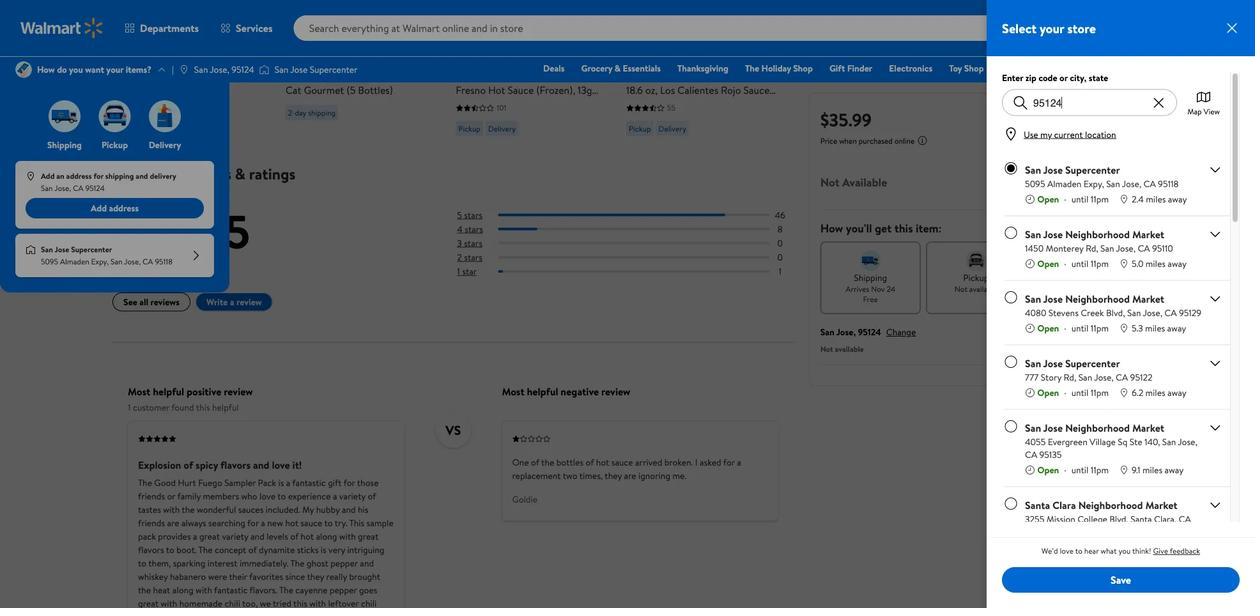 Task type: vqa. For each thing, say whether or not it's contained in the screenshot.
Santa to the top
yes



Task type: locate. For each thing, give the bounding box(es) containing it.
2 horizontal spatial the
[[541, 457, 554, 469]]

$9.96 inside $9.96 53.5 ¢/oz hot ones boneless chicken breast bites, 18.6 oz, classic garlic fresno hot sauce (frozen), 13g protein per serving, 3 pieces
[[456, 36, 482, 52]]

0 horizontal spatial santa
[[1025, 498, 1050, 512]]

1 vertical spatial shipping
[[854, 272, 887, 284]]

2 until from the top
[[1072, 257, 1089, 270]]

(55 reviews) link
[[112, 266, 194, 280]]

0 vertical spatial sauce
[[612, 457, 633, 469]]

protein right 55
[[685, 98, 717, 112]]

garlic inside $9.96 53.5 ¢/oz hot ones boneless chicken breast bites, 18.6 oz, classic garlic fresno hot sauce (frozen), 13g protein per serving, 3 pieces
[[580, 70, 606, 84]]

0 horizontal spatial san jose supercenter 5095 almaden expy, san jose, ca 95118
[[41, 244, 173, 267]]

available inside pickup not available
[[970, 283, 998, 294]]

gift left set
[[389, 56, 406, 70]]

new
[[267, 518, 283, 530]]

ones
[[135, 56, 158, 70], [475, 56, 499, 70], [646, 56, 669, 70]]

5095 inside select store option group
[[1025, 177, 1045, 190]]

0 for 3 stars
[[778, 237, 783, 250]]

with down cayenne in the bottom of the page
[[309, 598, 326, 608]]

0 vertical spatial is
[[278, 477, 284, 490]]

3 open from the top
[[1038, 322, 1059, 334]]

expy, down location
[[1084, 177, 1104, 190]]

pickup inside pickup not available
[[963, 272, 989, 284]]

& left 'ratings'
[[235, 164, 245, 185]]

do
[[57, 63, 67, 76]]

 image for san jose, 95124
[[179, 65, 189, 75]]

shipping inside shipping arrives nov 24 free
[[854, 272, 887, 284]]

blvd, for clara
[[1110, 513, 1129, 525]]

18.6 inside $9.96 53.5 ¢/oz hot ones smoky habanero boneless chicken breast bites, 18.6 oz, los calientes rojo sauce (frozen), 13g protein per serving, 3 pieces
[[626, 84, 643, 98]]

shipping up add address
[[105, 171, 134, 182]]

1 open from the top
[[1038, 193, 1059, 205]]

3 inside $9.96 53.5 ¢/oz hot ones smoky habanero boneless chicken breast bites, 18.6 oz, los calientes rojo sauce (frozen), 13g protein per serving, 3 pieces
[[626, 112, 632, 126]]

how left 'do'
[[37, 63, 55, 76]]

ca inside san jose supercenter 777 story rd, san jose, ca 95122
[[1116, 371, 1128, 384]]

open · until 11pm for san jose neighborhood market 4080 stevens creek blvd, san jose, ca 95129
[[1038, 322, 1109, 334]]

great up intriguing
[[358, 531, 379, 543]]

jose, inside san jose supercenter 777 story rd, san jose, ca 95122
[[1094, 371, 1114, 384]]

1 horizontal spatial 1
[[457, 265, 460, 278]]

jose inside san jose neighborhood market 4055 evergreen village sq ste 140, san jose, ca 95135
[[1044, 421, 1063, 435]]

neighborhood up creek on the right bottom
[[1065, 292, 1130, 306]]

$7.98
[[115, 36, 140, 52]]

most helpful negative review
[[502, 385, 631, 399]]

open for san jose neighborhood market 1450 monterey rd, san jose, ca 95110
[[1038, 257, 1059, 270]]

ca inside add an address for shipping and delivery san jose, ca 95124
[[73, 183, 83, 194]]

24
[[887, 283, 895, 294]]

1 vertical spatial friends
[[138, 518, 165, 530]]

shipping inside button
[[47, 139, 82, 151]]

0 horizontal spatial day
[[128, 110, 140, 120]]

miles for san jose neighborhood market 4055 evergreen village sq ste 140, san jose, ca 95135
[[1143, 464, 1163, 476]]

2 san jose supercenter store details image from the top
[[1208, 356, 1223, 371]]

ignoring
[[638, 470, 671, 483]]

 image inside delivery button
[[149, 100, 181, 132]]

2 horizontal spatial 95124
[[858, 326, 881, 338]]

1 horizontal spatial or
[[1060, 72, 1068, 84]]

serving, right 101
[[508, 98, 544, 112]]

1 product group from the left
[[115, 0, 268, 142]]

1 horizontal spatial ¢/oz
[[676, 38, 693, 51]]

item:
[[916, 221, 942, 236]]

1 protein from the left
[[456, 98, 488, 112]]

rd, inside san jose supercenter 777 story rd, san jose, ca 95122
[[1064, 371, 1077, 384]]

along up very
[[316, 531, 337, 543]]

1 horizontal spatial gift
[[830, 62, 845, 74]]

18.6 down 'essentials'
[[626, 84, 643, 98]]

blvd, right the college
[[1110, 513, 1129, 525]]

change button
[[886, 326, 916, 338]]

95124 for san jose, 95124 change not available
[[858, 326, 881, 338]]

 image for delivery
[[149, 100, 181, 132]]

1 san jose neighborhood market store details image from the top
[[1208, 291, 1223, 307]]

1 vertical spatial variety
[[222, 531, 248, 543]]

0 horizontal spatial available
[[835, 344, 864, 355]]

open for san jose neighborhood market 4055 evergreen village sq ste 140, san jose, ca 95135
[[1038, 464, 1059, 476]]

monterey
[[1046, 242, 1084, 254]]

day right 3+
[[128, 110, 140, 120]]

1 horizontal spatial 95124
[[232, 63, 254, 76]]

hot up 101
[[488, 84, 505, 98]]

95135
[[1040, 448, 1062, 461]]

1 horizontal spatial 5095
[[1025, 177, 1045, 190]]

tastes
[[138, 504, 161, 517]]

away down 95110
[[1168, 257, 1187, 270]]

neighborhood inside santa clara neighborhood market 3255 mission college blvd, santa clara, ca 95054
[[1079, 498, 1143, 512]]

0 vertical spatial 5095
[[1025, 177, 1045, 190]]

1 bites, from the left
[[487, 70, 511, 84]]

bites,
[[487, 70, 511, 84], [737, 70, 761, 84]]

shipping down intent image for shipping
[[854, 272, 887, 284]]

open for san jose supercenter 5095 almaden expy, san jose, ca 95118
[[1038, 193, 1059, 205]]

neighborhood inside san jose neighborhood market 4055 evergreen village sq ste 140, san jose, ca 95135
[[1065, 421, 1130, 435]]

4 open from the top
[[1038, 386, 1059, 399]]

experience
[[288, 491, 331, 503]]

hot for $9.96 53.5 ¢/oz hot ones boneless chicken breast bites, 18.6 oz, classic garlic fresno hot sauce (frozen), 13g protein per serving, 3 pieces
[[456, 56, 473, 70]]

2 open from the top
[[1038, 257, 1059, 270]]

13g down 'grocery'
[[578, 84, 592, 98]]

1 horizontal spatial flavors
[[221, 458, 251, 473]]

variety
[[339, 491, 366, 503], [222, 531, 248, 543]]

pieces inside $9.96 53.5 ¢/oz hot ones smoky habanero boneless chicken breast bites, 18.6 oz, los calientes rojo sauce (frozen), 13g protein per serving, 3 pieces
[[634, 112, 663, 126]]

gift finder link
[[824, 61, 878, 75]]

4 · from the top
[[1064, 386, 1067, 399]]

0 horizontal spatial address
[[66, 171, 92, 182]]

1 vertical spatial sauce
[[301, 518, 322, 530]]

2 ¢/oz from the left
[[676, 38, 693, 51]]

2 open · until 11pm from the top
[[1038, 257, 1109, 270]]

4 progress bar from the top
[[498, 257, 770, 259]]

helpful for negative
[[527, 385, 558, 399]]

4 until from the top
[[1072, 386, 1089, 399]]

3 · from the top
[[1064, 322, 1067, 334]]

5.3
[[1132, 322, 1143, 334]]

market up 140,
[[1133, 421, 1165, 435]]

miles for san jose neighborhood market 1450 monterey rd, san jose, ca 95110
[[1146, 257, 1166, 270]]

miles for san jose supercenter 777 story rd, san jose, ca 95122
[[1146, 386, 1166, 399]]

bottles)
[[358, 84, 393, 98]]

walmart image
[[20, 18, 104, 38]]

until down san jose supercenter 777 story rd, san jose, ca 95122
[[1072, 386, 1089, 399]]

1 horizontal spatial oz,
[[645, 84, 658, 98]]

open · until 11pm down the story
[[1038, 386, 1109, 399]]

concept
[[215, 544, 246, 557]]

0 horizontal spatial sampler
[[224, 477, 256, 490]]

delivery down 101
[[488, 124, 516, 135]]

garlic right deals
[[580, 70, 606, 84]]

1 open · until 11pm from the top
[[1038, 193, 1109, 205]]

jose, inside san jose neighborhood market 4055 evergreen village sq ste 140, san jose, ca 95135
[[1178, 436, 1198, 448]]

is
[[278, 477, 284, 490], [321, 544, 326, 557]]

supercenter
[[310, 63, 358, 76], [1065, 163, 1120, 177], [71, 244, 112, 255], [1065, 356, 1120, 370]]

santa clara neighborhood market store details image
[[1208, 498, 1223, 513]]

intriguing
[[347, 544, 384, 557]]

san jose, 95124 change not available
[[820, 326, 916, 355]]

3 open · until 11pm from the top
[[1038, 322, 1109, 334]]

this inside most helpful positive review 1 customer found this helpful
[[196, 402, 210, 414]]

5oz
[[195, 70, 211, 84]]

2 san jose neighborhood market store details image from the top
[[1208, 420, 1223, 436]]

0 horizontal spatial oz,
[[533, 70, 545, 84]]

2 53.5 from the left
[[658, 38, 674, 51]]

2 · from the top
[[1064, 257, 1067, 270]]

1 vertical spatial 95124
[[85, 183, 105, 194]]

5 11pm from the top
[[1091, 464, 1109, 476]]

your left "store"
[[1040, 19, 1064, 37]]

1 53.5 from the left
[[487, 38, 503, 51]]

9.1
[[1132, 464, 1141, 476]]

0 horizontal spatial flavors
[[138, 544, 164, 557]]

hot right 'grocery'
[[626, 56, 643, 70]]

blvd, for jose
[[1106, 307, 1125, 319]]

of up replacement
[[531, 457, 539, 469]]

friends up the tastes
[[138, 491, 165, 503]]

1 horizontal spatial variety
[[339, 491, 366, 503]]

reviews inside "see all reviews" link
[[151, 296, 180, 309]]

0 vertical spatial almaden
[[1048, 177, 1082, 190]]

santa left clara,
[[1131, 513, 1152, 525]]

(frozen), inside $9.96 53.5 ¢/oz hot ones smoky habanero boneless chicken breast bites, 18.6 oz, los calientes rojo sauce (frozen), 13g protein per serving, 3 pieces
[[626, 98, 665, 112]]

boneless inside $9.96 53.5 ¢/oz hot ones boneless chicken breast bites, 18.6 oz, classic garlic fresno hot sauce (frozen), 13g protein per serving, 3 pieces
[[501, 56, 540, 70]]

fresno inside $7.98 $1.60/fl oz hot ones | the classic garlic fresno hot sauce 5oz
[[115, 70, 145, 84]]

or inside explosion of spicy flavors and love it! the good hurt fuego sampler pack is a fantastic gift for those friends or family members who love to experience a variety of tastes with the wonderful sauces included. my hubby and his friends are always searching for a new hot sauce to try. this sample pack provides a great variety and levels of hot along with great flavors to boot. the concept of dynamite sticks is very intriguing to them, sparking interest immediately. the ghost pepper and whiskey habanero were their favorites since they really brought the heat along with fantastic flavors. the cayenne pepper goes great with homemade chili too, we tried this with lefto
[[167, 491, 175, 503]]

1 vertical spatial your
[[106, 63, 124, 76]]

love right "who"
[[259, 491, 276, 503]]

0 vertical spatial your
[[1040, 19, 1064, 37]]

1 horizontal spatial pieces
[[634, 112, 663, 126]]

jose for 5095 almaden expy, san jose, ca 95118
[[1044, 163, 1063, 177]]

shipping down the gourmet
[[308, 108, 336, 119]]

address right an
[[66, 171, 92, 182]]

$9.96 inside $9.96 53.5 ¢/oz hot ones smoky habanero boneless chicken breast bites, 18.6 oz, los calientes rojo sauce (frozen), 13g protein per serving, 3 pieces
[[626, 36, 653, 52]]

11pm for san jose neighborhood market 4055 evergreen village sq ste 140, san jose, ca 95135
[[1091, 464, 1109, 476]]

None radio
[[1005, 227, 1018, 239], [1005, 291, 1018, 304], [1005, 420, 1018, 433], [1005, 227, 1018, 239], [1005, 291, 1018, 304], [1005, 420, 1018, 433]]

market up 5.3 miles away
[[1133, 292, 1165, 306]]

intent image for shipping image
[[860, 251, 881, 271]]

0 horizontal spatial serving,
[[508, 98, 544, 112]]

0 horizontal spatial 1
[[128, 402, 131, 414]]

ones inside $9.96 53.5 ¢/oz hot ones smoky habanero boneless chicken breast bites, 18.6 oz, los calientes rojo sauce (frozen), 13g protein per serving, 3 pieces
[[646, 56, 669, 70]]

0 vertical spatial santa
[[1025, 498, 1050, 512]]

13g down smoky
[[668, 98, 682, 112]]

shipping inside add an address for shipping and delivery san jose, ca 95124
[[105, 171, 134, 182]]

8
[[778, 223, 783, 236]]

san jose neighborhood market store details image for san jose neighborhood market 4055 evergreen village sq ste 140, san jose, ca 95135
[[1208, 420, 1223, 436]]

market inside san jose neighborhood market 1450 monterey rd, san jose, ca 95110
[[1133, 227, 1165, 241]]

feedback
[[1170, 546, 1200, 557]]

you inside dialog
[[1119, 546, 1131, 557]]

1 $9.96 from the left
[[456, 36, 482, 52]]

fat
[[412, 70, 426, 84]]

san jose supercenter store details image for san jose supercenter 777 story rd, san jose, ca 95122
[[1208, 356, 1223, 371]]

1 0 from the top
[[778, 237, 783, 250]]

3 up the 2
[[457, 237, 462, 250]]

of
[[207, 232, 221, 254], [531, 457, 539, 469], [586, 457, 594, 469], [184, 458, 193, 473], [368, 491, 376, 503], [290, 531, 299, 543], [248, 544, 257, 557]]

available
[[970, 283, 998, 294], [1075, 283, 1103, 294], [835, 344, 864, 355]]

(frozen), down deals
[[536, 84, 575, 98]]

san jose neighborhood market store details image
[[1208, 291, 1223, 307], [1208, 420, 1223, 436]]

1 left star
[[457, 265, 460, 278]]

love right we'd
[[1060, 546, 1074, 557]]

0 vertical spatial 0
[[778, 237, 783, 250]]

5 open from the top
[[1038, 464, 1059, 476]]

san inside the san jose, 95124 change not available
[[820, 326, 835, 338]]

until for san jose neighborhood market 4055 evergreen village sq ste 140, san jose, ca 95135
[[1072, 464, 1089, 476]]

0 vertical spatial hot
[[596, 457, 609, 469]]

1 horizontal spatial per
[[720, 98, 734, 112]]

1 horizontal spatial almaden
[[1048, 177, 1082, 190]]

habanero
[[704, 56, 747, 70]]

of inside "4.8 out of 5"
[[207, 232, 221, 254]]

1 horizontal spatial most
[[502, 385, 525, 399]]

0 horizontal spatial garlic
[[216, 56, 242, 70]]

breast inside $9.96 53.5 ¢/oz hot ones boneless chicken breast bites, 18.6 oz, classic garlic fresno hot sauce (frozen), 13g protein per serving, 3 pieces
[[456, 70, 484, 84]]

heat
[[153, 585, 170, 597]]

(55
[[153, 269, 164, 280]]

sauce left arrived
[[612, 457, 633, 469]]

·
[[1064, 193, 1067, 205], [1064, 257, 1067, 270], [1064, 322, 1067, 334], [1064, 386, 1067, 399], [1064, 464, 1067, 476]]

4 open · until 11pm from the top
[[1038, 386, 1109, 399]]

 image inside pickup 'button'
[[99, 100, 131, 132]]

product group containing $7.98
[[115, 0, 268, 142]]

add inside add an address for shipping and delivery san jose, ca 95124
[[41, 171, 55, 182]]

san jose supercenter 5095 almaden expy, san jose, ca 95118 inside select store option group
[[1025, 163, 1179, 190]]

a up experience
[[286, 477, 290, 490]]

4080
[[1025, 307, 1047, 319]]

3 11pm from the top
[[1091, 322, 1109, 334]]

0 horizontal spatial most
[[128, 385, 150, 399]]

sample
[[367, 518, 394, 530]]

0 horizontal spatial 13g
[[578, 84, 592, 98]]

how for how you'll get this item:
[[820, 221, 843, 236]]

most
[[128, 385, 150, 399], [502, 385, 525, 399]]

· down monterey
[[1064, 257, 1067, 270]]

for inside add an address for shipping and delivery san jose, ca 95124
[[94, 171, 104, 182]]

1 vertical spatial almaden
[[60, 256, 89, 267]]

current
[[1054, 128, 1083, 141]]

1 vertical spatial flavors
[[138, 544, 164, 557]]

most for most helpful negative review
[[502, 385, 525, 399]]

ones inside $7.98 $1.60/fl oz hot ones | the classic garlic fresno hot sauce 5oz
[[135, 56, 158, 70]]

along down habanero
[[172, 585, 193, 597]]

san jose supercenter 5095 almaden expy, san jose, ca 95118 down add address button on the left
[[41, 244, 173, 267]]

it!
[[292, 458, 302, 473]]

11pm for san jose supercenter 777 story rd, san jose, ca 95122
[[1091, 386, 1109, 399]]

sauce down my
[[301, 518, 322, 530]]

open · until 11pm for san jose supercenter 5095 almaden expy, san jose, ca 95118
[[1038, 193, 1109, 205]]

away for san jose neighborhood market 1450 monterey rd, san jose, ca 95110
[[1168, 257, 1187, 270]]

sampler right cat
[[304, 70, 340, 84]]

0 vertical spatial friends
[[138, 491, 165, 503]]

2 protein from the left
[[685, 98, 717, 112]]

review right the negative
[[601, 385, 631, 399]]

5 right out
[[225, 199, 250, 264]]

 image for pickup
[[99, 100, 131, 132]]

interest
[[208, 558, 237, 570]]

· for san jose neighborhood market 4080 stevens creek blvd, san jose, ca 95129
[[1064, 322, 1067, 334]]

flavors
[[221, 458, 251, 473], [138, 544, 164, 557]]

2 11pm from the top
[[1091, 257, 1109, 270]]

1 inside most helpful positive review 1 customer found this helpful
[[128, 402, 131, 414]]

how for how do you want your items?
[[37, 63, 55, 76]]

1 per from the left
[[491, 98, 506, 112]]

3 progress bar from the top
[[498, 242, 770, 245]]

5 · from the top
[[1064, 464, 1067, 476]]

2 most from the left
[[502, 385, 525, 399]]

2 vertical spatial hot
[[301, 531, 314, 543]]

0 horizontal spatial this
[[196, 402, 210, 414]]

found
[[171, 402, 194, 414]]

the right boot.
[[199, 544, 213, 557]]

95124
[[232, 63, 254, 76], [85, 183, 105, 194], [858, 326, 881, 338]]

0 horizontal spatial boneless
[[501, 56, 540, 70]]

away for san jose supercenter 5095 almaden expy, san jose, ca 95118
[[1168, 193, 1187, 205]]

|
[[160, 56, 162, 70], [172, 63, 174, 76]]

this down "positive"
[[196, 402, 210, 414]]

sauce inside $9.96 53.5 ¢/oz hot ones smoky habanero boneless chicken breast bites, 18.6 oz, los calientes rojo sauce (frozen), 13g protein per serving, 3 pieces
[[744, 84, 770, 98]]

classic inside $7.98 $1.60/fl oz hot ones | the classic garlic fresno hot sauce 5oz
[[183, 56, 213, 70]]

product group
[[115, 0, 268, 142], [285, 0, 438, 142], [456, 0, 608, 142], [626, 0, 779, 142]]

2-day shipping
[[288, 108, 336, 119]]

available for pickup
[[970, 283, 998, 294]]

enter
[[1002, 72, 1024, 84]]

hot right fat at the top of page
[[456, 56, 473, 70]]

market for san jose neighborhood market 4080 stevens creek blvd, san jose, ca 95129
[[1133, 292, 1165, 306]]

1 vertical spatial fantastic
[[214, 585, 248, 597]]

for right "asked"
[[723, 457, 735, 469]]

they inside explosion of spicy flavors and love it! the good hurt fuego sampler pack is a fantastic gift for those friends or family members who love to experience a variety of tastes with the wonderful sauces included. my hubby and his friends are always searching for a new hot sauce to try. this sample pack provides a great variety and levels of hot along with great flavors to boot. the concept of dynamite sticks is very intriguing to them, sparking interest immediately. the ghost pepper and whiskey habanero were their favorites since they really brought the heat along with fantastic flavors. the cayenne pepper goes great with homemade chili too, we tried this with lefto
[[307, 571, 324, 584]]

2 breast from the left
[[706, 70, 734, 84]]

your right the want
[[106, 63, 124, 76]]

$7.98 $1.60/fl oz hot ones | the classic garlic fresno hot sauce 5oz
[[115, 36, 242, 84]]

1 san jose supercenter store details image from the top
[[1208, 162, 1223, 177]]

0 vertical spatial 95118
[[1158, 177, 1179, 190]]

sauce inside "one of the bottles of hot sauce arrived broken.  i asked for a replacement two times, they are ignoring me."
[[612, 457, 633, 469]]

95118 up 2.4 miles away
[[1158, 177, 1179, 190]]

3 ones from the left
[[646, 56, 669, 70]]

1 horizontal spatial are
[[624, 470, 636, 483]]

supercenter inside san jose supercenter 777 story rd, san jose, ca 95122
[[1065, 356, 1120, 370]]

0 horizontal spatial they
[[307, 571, 324, 584]]

1 vertical spatial blvd,
[[1110, 513, 1129, 525]]

classic
[[183, 56, 213, 70], [547, 70, 578, 84]]

11pm down 777 story rd, san jose, ca 95122. element
[[1091, 386, 1109, 399]]

reviews right delivery
[[181, 164, 231, 185]]

and inside $39.95 heat lovers hot sauce gift set and sampler variety pack by fat cat gourmet (5 bottles)
[[285, 70, 301, 84]]

the inside $7.98 $1.60/fl oz hot ones | the classic garlic fresno hot sauce 5oz
[[165, 56, 181, 70]]

too,
[[242, 598, 258, 608]]

the down the whiskey
[[138, 585, 151, 597]]

market up clara,
[[1146, 498, 1178, 512]]

1 horizontal spatial &
[[615, 62, 621, 74]]

5 until from the top
[[1072, 464, 1089, 476]]

market for santa clara neighborhood market 3255 mission college blvd, santa clara, ca 95054
[[1146, 498, 1178, 512]]

out
[[181, 232, 203, 254]]

1 horizontal spatial shipping
[[141, 110, 169, 120]]

are inside explosion of spicy flavors and love it! the good hurt fuego sampler pack is a fantastic gift for those friends or family members who love to experience a variety of tastes with the wonderful sauces included. my hubby and his friends are always searching for a new hot sauce to try. this sample pack provides a great variety and levels of hot along with great flavors to boot. the concept of dynamite sticks is very intriguing to them, sparking interest immediately. the ghost pepper and whiskey habanero were their favorites since they really brought the heat along with fantastic flavors. the cayenne pepper goes great with homemade chili too, we tried this with lefto
[[167, 518, 179, 530]]

shipping for shipping arrives nov 24 free
[[854, 272, 887, 284]]

market up 95110
[[1133, 227, 1165, 241]]

4055
[[1025, 436, 1046, 448]]

1 vertical spatial are
[[167, 518, 179, 530]]

1 horizontal spatial they
[[605, 470, 622, 483]]

1 horizontal spatial garlic
[[580, 70, 606, 84]]

0 horizontal spatial gift
[[389, 56, 406, 70]]

open · until 11pm down stevens
[[1038, 322, 1109, 334]]

flavors down pack at the bottom left of the page
[[138, 544, 164, 557]]

5 progress bar from the top
[[498, 271, 770, 273]]

2 bites, from the left
[[737, 70, 761, 84]]

give
[[1153, 546, 1168, 557]]

2 horizontal spatial  image
[[259, 63, 270, 76]]

5 open · until 11pm from the top
[[1038, 464, 1109, 476]]

1 serving, from the left
[[508, 98, 544, 112]]

neighborhood inside san jose neighborhood market 1450 monterey rd, san jose, ca 95110
[[1065, 227, 1130, 241]]

jose, inside san jose neighborhood market 4080 stevens creek blvd, san jose, ca 95129
[[1143, 307, 1163, 319]]

until down 5095 almaden expy, san jose, ca 95118. element
[[1072, 193, 1089, 205]]

2 ones from the left
[[475, 56, 499, 70]]

fantastic up "chili"
[[214, 585, 248, 597]]

hot up sticks
[[301, 531, 314, 543]]

0 horizontal spatial variety
[[222, 531, 248, 543]]

good
[[154, 477, 176, 490]]

1 breast from the left
[[456, 70, 484, 84]]

chicken
[[543, 56, 579, 70], [668, 70, 704, 84]]

until for san jose neighborhood market 1450 monterey rd, san jose, ca 95110
[[1072, 257, 1089, 270]]

away for san jose supercenter 777 story rd, san jose, ca 95122
[[1168, 386, 1187, 399]]

¢/oz inside $9.96 53.5 ¢/oz hot ones smoky habanero boneless chicken breast bites, 18.6 oz, los calientes rojo sauce (frozen), 13g protein per serving, 3 pieces
[[676, 38, 693, 51]]

jose, inside san jose neighborhood market 1450 monterey rd, san jose, ca 95110
[[1116, 242, 1136, 254]]

1 horizontal spatial address
[[109, 202, 139, 214]]

2 vertical spatial 95124
[[858, 326, 881, 338]]

one debit link
[[1131, 61, 1185, 75]]

1 horizontal spatial 53.5
[[658, 38, 674, 51]]

2 horizontal spatial 3
[[626, 112, 632, 126]]

1 most from the left
[[128, 385, 150, 399]]

rd, right monterey
[[1086, 242, 1099, 254]]

3 until from the top
[[1072, 322, 1089, 334]]

None radio
[[1005, 162, 1018, 175], [1005, 356, 1018, 369], [1005, 498, 1018, 510], [1005, 162, 1018, 175], [1005, 356, 1018, 369], [1005, 498, 1018, 510]]

1 horizontal spatial fantastic
[[292, 477, 326, 490]]

2 per from the left
[[720, 98, 734, 112]]

add inside button
[[91, 202, 107, 214]]

· for san jose supercenter 5095 almaden expy, san jose, ca 95118
[[1064, 193, 1067, 205]]

flavors.
[[250, 585, 277, 597]]

hot down $7.98
[[115, 56, 132, 70]]

jose inside san jose neighborhood market 1450 monterey rd, san jose, ca 95110
[[1044, 227, 1063, 241]]

1 left customer
[[128, 402, 131, 414]]

with down heat
[[161, 598, 177, 608]]

blvd, inside san jose neighborhood market 4080 stevens creek blvd, san jose, ca 95129
[[1106, 307, 1125, 319]]

Search search field
[[294, 15, 1039, 41]]

0 vertical spatial the
[[541, 457, 554, 469]]

select your store dialog
[[987, 0, 1255, 608]]

the inside "one of the bottles of hot sauce arrived broken.  i asked for a replacement two times, they are ignoring me."
[[541, 457, 554, 469]]

open down the 1450
[[1038, 257, 1059, 270]]

pepper down very
[[331, 558, 358, 570]]

address
[[66, 171, 92, 182], [109, 202, 139, 214]]

0 horizontal spatial 5095
[[41, 256, 58, 267]]

2 progress bar from the top
[[498, 228, 770, 231]]

1 vertical spatial san jose neighborhood market store details image
[[1208, 420, 1223, 436]]

they down ghost
[[307, 571, 324, 584]]

gift left finder
[[830, 62, 845, 74]]

3 inside $9.96 53.5 ¢/oz hot ones boneless chicken breast bites, 18.6 oz, classic garlic fresno hot sauce (frozen), 13g protein per serving, 3 pieces
[[546, 98, 552, 112]]

hot up the 202
[[147, 70, 165, 84]]

1 horizontal spatial reviews
[[181, 164, 231, 185]]

1 11pm from the top
[[1091, 193, 1109, 205]]

open · until 11pm for san jose neighborhood market 1450 monterey rd, san jose, ca 95110
[[1038, 257, 1109, 270]]

0 horizontal spatial pieces
[[554, 98, 582, 112]]

0 vertical spatial along
[[316, 531, 337, 543]]

helpful for positive
[[153, 385, 184, 399]]

1 ones from the left
[[135, 56, 158, 70]]

1 horizontal spatial $9.96
[[626, 36, 653, 52]]

2 product group from the left
[[285, 0, 438, 142]]

0 horizontal spatial fresno
[[115, 70, 145, 84]]

fresno
[[115, 70, 145, 84], [456, 84, 486, 98]]

 image
[[259, 63, 270, 76], [179, 65, 189, 75], [26, 171, 36, 182]]

market for san jose neighborhood market 1450 monterey rd, san jose, ca 95110
[[1133, 227, 1165, 241]]

and down '$39.95'
[[285, 70, 301, 84]]

3255 mission college blvd, santa clara, ca 95054. element
[[1025, 513, 1208, 539]]

open · until 11pm for san jose neighborhood market 4055 evergreen village sq ste 140, san jose, ca 95135
[[1038, 464, 1109, 476]]

 image inside shipping button
[[49, 100, 81, 132]]

customer reviews & ratings
[[112, 164, 296, 185]]

hot for $39.95 heat lovers hot sauce gift set and sampler variety pack by fat cat gourmet (5 bottles)
[[341, 56, 358, 70]]

classic inside $9.96 53.5 ¢/oz hot ones boneless chicken breast bites, 18.6 oz, classic garlic fresno hot sauce (frozen), 13g protein per serving, 3 pieces
[[547, 70, 578, 84]]

mission
[[1047, 513, 1076, 525]]

0 vertical spatial are
[[624, 470, 636, 483]]

homemade
[[179, 598, 223, 608]]

fuego
[[198, 477, 222, 490]]

0 horizontal spatial reviews
[[151, 296, 180, 309]]

sauce
[[360, 56, 387, 70], [167, 70, 193, 84], [508, 84, 534, 98], [744, 84, 770, 98]]

day down cat
[[295, 108, 306, 119]]

0 horizontal spatial bites,
[[487, 70, 511, 84]]

11pm for san jose neighborhood market 1450 monterey rd, san jose, ca 95110
[[1091, 257, 1109, 270]]

11pm for san jose supercenter 5095 almaden expy, san jose, ca 95118
[[1091, 193, 1109, 205]]

progress bar
[[498, 214, 770, 217], [498, 228, 770, 231], [498, 242, 770, 245], [498, 257, 770, 259], [498, 271, 770, 273]]

you right what
[[1119, 546, 1131, 557]]

1 vertical spatial expy,
[[91, 256, 109, 267]]

11pm down 4055 evergreen village sq ste 140, san jose, ca 95135. element
[[1091, 464, 1109, 476]]

1 vertical spatial 95118
[[155, 256, 173, 267]]

jose for 1450 monterey rd, san jose, ca 95110
[[1044, 227, 1063, 241]]

helpful down "positive"
[[212, 402, 239, 414]]

grocery & essentials
[[581, 62, 661, 74]]

for right gift
[[344, 477, 355, 490]]

0 horizontal spatial ¢/oz
[[505, 38, 522, 51]]

available for delivery
[[1075, 283, 1103, 294]]

away for san jose neighborhood market 4055 evergreen village sq ste 140, san jose, ca 95135
[[1165, 464, 1184, 476]]

ones for smoky
[[646, 56, 669, 70]]

2 0 from the top
[[778, 251, 783, 264]]

open · until 11pm down 5095 almaden expy, san jose, ca 95118. element
[[1038, 193, 1109, 205]]

1 horizontal spatial sauce
[[612, 457, 633, 469]]

1 vertical spatial you
[[1119, 546, 1131, 557]]

save
[[1111, 573, 1131, 587]]

add left an
[[41, 171, 55, 182]]

 image left an
[[26, 171, 36, 182]]

and left delivery
[[136, 171, 148, 182]]

1 horizontal spatial (frozen),
[[626, 98, 665, 112]]

arrives
[[846, 283, 870, 294]]

0 horizontal spatial you
[[69, 63, 83, 76]]

0 horizontal spatial great
[[138, 598, 159, 608]]

stars for 3 stars
[[464, 237, 482, 250]]

are
[[624, 470, 636, 483], [167, 518, 179, 530]]

stars up 4 stars
[[464, 209, 483, 221]]

miles right 9.1 at the right of page
[[1143, 464, 1163, 476]]

boot.
[[177, 544, 197, 557]]

hot down the included.
[[285, 518, 298, 530]]

1 vertical spatial pack
[[258, 477, 276, 490]]

1 horizontal spatial 95118
[[1158, 177, 1179, 190]]

open for san jose neighborhood market 4080 stevens creek blvd, san jose, ca 95129
[[1038, 322, 1059, 334]]

2 serving, from the left
[[737, 98, 772, 112]]

1 horizontal spatial fresno
[[456, 84, 486, 98]]

delivery up delivery
[[149, 139, 181, 151]]

2 $9.96 from the left
[[626, 36, 653, 52]]

0 vertical spatial variety
[[339, 491, 366, 503]]

1 ¢/oz from the left
[[505, 38, 522, 51]]

0 horizontal spatial almaden
[[60, 256, 89, 267]]

1 · from the top
[[1064, 193, 1067, 205]]

95110
[[1152, 242, 1173, 254]]

0 horizontal spatial 53.5
[[487, 38, 503, 51]]

fantastic up experience
[[292, 477, 326, 490]]

serving, inside $9.96 53.5 ¢/oz hot ones smoky habanero boneless chicken breast bites, 18.6 oz, los calientes rojo sauce (frozen), 13g protein per serving, 3 pieces
[[737, 98, 772, 112]]

until down evergreen
[[1072, 464, 1089, 476]]

jose
[[290, 63, 308, 76], [1044, 163, 1063, 177], [1044, 227, 1063, 241], [55, 244, 69, 255], [1044, 292, 1063, 306], [1044, 356, 1063, 370], [1044, 421, 1063, 435]]

1 progress bar from the top
[[498, 214, 770, 217]]

available inside 'delivery not available'
[[1075, 283, 1103, 294]]

san
[[194, 63, 208, 76], [275, 63, 288, 76], [1025, 163, 1041, 177], [1107, 177, 1120, 190], [41, 183, 53, 194], [1025, 227, 1041, 241], [1101, 242, 1114, 254], [41, 244, 53, 255], [111, 256, 122, 267], [1025, 292, 1041, 306], [1127, 307, 1141, 319], [820, 326, 835, 338], [1025, 356, 1041, 370], [1079, 371, 1093, 384], [1025, 421, 1041, 435], [1163, 436, 1176, 448]]

· down san jose supercenter 777 story rd, san jose, ca 95122
[[1064, 386, 1067, 399]]

1 horizontal spatial rd,
[[1086, 242, 1099, 254]]

progress bar for 3 stars
[[498, 242, 770, 245]]

95129
[[1179, 307, 1202, 319]]

95118
[[1158, 177, 1179, 190], [155, 256, 173, 267]]

0 horizontal spatial hot
[[285, 518, 298, 530]]

cat
[[285, 84, 301, 98]]

4 product group from the left
[[626, 0, 779, 142]]

san jose supercenter store details image
[[1208, 162, 1223, 177], [1208, 356, 1223, 371]]

love inside select your store dialog
[[1060, 546, 1074, 557]]

55
[[667, 103, 676, 114]]

friends down the tastes
[[138, 518, 165, 530]]

asked
[[700, 457, 721, 469]]

95124 inside add an address for shipping and delivery san jose, ca 95124
[[85, 183, 105, 194]]

1 until from the top
[[1072, 193, 1089, 205]]

Enter zip code or city, state text field
[[1028, 90, 1151, 115]]

serving, inside $9.96 53.5 ¢/oz hot ones boneless chicken breast bites, 18.6 oz, classic garlic fresno hot sauce (frozen), 13g protein per serving, 3 pieces
[[508, 98, 544, 112]]

i
[[695, 457, 698, 469]]

available inside the san jose, 95124 change not available
[[835, 344, 864, 355]]

you'll
[[846, 221, 872, 236]]

helpful
[[153, 385, 184, 399], [527, 385, 558, 399], [212, 402, 239, 414]]

ca inside santa clara neighborhood market 3255 mission college blvd, santa clara, ca 95054
[[1179, 513, 1191, 525]]

hot inside $9.96 53.5 ¢/oz hot ones smoky habanero boneless chicken breast bites, 18.6 oz, los calientes rojo sauce (frozen), 13g protein per serving, 3 pieces
[[626, 56, 643, 70]]

shop
[[793, 62, 813, 74], [964, 62, 984, 74]]

(frozen), left 55
[[626, 98, 665, 112]]

san jose neighborhood market store details image for san jose neighborhood market 4080 stevens creek blvd, san jose, ca 95129
[[1208, 291, 1223, 307]]

zip
[[1026, 72, 1037, 84]]

 image
[[15, 61, 32, 78], [49, 100, 81, 132], [99, 100, 131, 132], [149, 100, 181, 132], [26, 245, 36, 255]]

2 friends from the top
[[138, 518, 165, 530]]

$35.99
[[820, 107, 872, 132]]

777
[[1025, 371, 1039, 384]]

one debit
[[1136, 62, 1179, 74]]

open down 4080
[[1038, 322, 1059, 334]]

0 horizontal spatial per
[[491, 98, 506, 112]]

miles for san jose neighborhood market 4080 stevens creek blvd, san jose, ca 95129
[[1145, 322, 1165, 334]]

away down 95129
[[1168, 322, 1187, 334]]

supercenter up 5095 almaden expy, san jose, ca 95118. element
[[1065, 163, 1120, 177]]

san jose supercenter store details image for san jose supercenter 5095 almaden expy, san jose, ca 95118
[[1208, 162, 1223, 177]]

market inside santa clara neighborhood market 3255 mission college blvd, santa clara, ca 95054
[[1146, 498, 1178, 512]]

0 horizontal spatial fantastic
[[214, 585, 248, 597]]

4 11pm from the top
[[1091, 386, 1109, 399]]

ones down $1.60/fl
[[135, 56, 158, 70]]

garlic right "5oz"
[[216, 56, 242, 70]]



Task type: describe. For each thing, give the bounding box(es) containing it.
1 vertical spatial san jose supercenter 5095 almaden expy, san jose, ca 95118
[[41, 244, 173, 267]]

write a review
[[206, 296, 262, 309]]

legal information image
[[917, 136, 928, 146]]

cayenne
[[296, 585, 328, 597]]

sticks
[[297, 544, 319, 557]]

46
[[775, 209, 785, 221]]

expy, inside select store option group
[[1084, 177, 1104, 190]]

day for 2-
[[295, 108, 306, 119]]

of right levels
[[290, 531, 299, 543]]

and left levels
[[251, 531, 264, 543]]

ones for boneless
[[475, 56, 499, 70]]

bites, inside $9.96 53.5 ¢/oz hot ones smoky habanero boneless chicken breast bites, 18.6 oz, los calientes rojo sauce (frozen), 13g protein per serving, 3 pieces
[[737, 70, 761, 84]]

hurt
[[178, 477, 196, 490]]

shipping for shipping
[[47, 139, 82, 151]]

$39.95 heat lovers hot sauce gift set and sampler variety pack by fat cat gourmet (5 bottles)
[[285, 36, 426, 98]]

1 horizontal spatial great
[[199, 531, 220, 543]]

1450 monterey rd, san jose, ca 95110. element
[[1025, 242, 1187, 255]]

0 vertical spatial this
[[895, 221, 913, 236]]

1 for 1 star
[[457, 265, 460, 278]]

supercenter up the gourmet
[[310, 63, 358, 76]]

breast inside $9.96 53.5 ¢/oz hot ones smoky habanero boneless chicken breast bites, 18.6 oz, los calientes rojo sauce (frozen), 13g protein per serving, 3 pieces
[[706, 70, 734, 84]]

1 horizontal spatial hot
[[301, 531, 314, 543]]

very
[[328, 544, 345, 557]]

0 horizontal spatial  image
[[26, 171, 36, 182]]

777 story rd, san jose, ca 95122. element
[[1025, 371, 1187, 384]]

0 vertical spatial love
[[272, 458, 290, 473]]

this inside explosion of spicy flavors and love it! the good hurt fuego sampler pack is a fantastic gift for those friends or family members who love to experience a variety of tastes with the wonderful sauces included. my hubby and his friends are always searching for a new hot sauce to try. this sample pack provides a great variety and levels of hot along with great flavors to boot. the concept of dynamite sticks is very intriguing to them, sparking interest immediately. the ghost pepper and whiskey habanero were their favorites since they really brought the heat along with fantastic flavors. the cayenne pepper goes great with homemade chili too, we tried this with lefto
[[293, 598, 307, 608]]

chicken inside $9.96 53.5 ¢/oz hot ones boneless chicken breast bites, 18.6 oz, classic garlic fresno hot sauce (frozen), 13g protein per serving, 3 pieces
[[543, 56, 579, 70]]

whiskey
[[138, 571, 168, 584]]

(frozen), inside $9.96 53.5 ¢/oz hot ones boneless chicken breast bites, 18.6 oz, classic garlic fresno hot sauce (frozen), 13g protein per serving, 3 pieces
[[536, 84, 575, 98]]

1 for 1
[[779, 265, 782, 278]]

jose for 4055 evergreen village sq ste 140, san jose, ca 95135
[[1044, 421, 1063, 435]]

clara,
[[1154, 513, 1177, 525]]

shipping for 3+ day shipping
[[141, 110, 169, 120]]

san inside add an address for shipping and delivery san jose, ca 95124
[[41, 183, 53, 194]]

fashion link
[[1035, 61, 1076, 75]]

select store option group
[[1002, 152, 1230, 608]]

review inside write a review link
[[236, 296, 262, 309]]

broken.
[[665, 457, 693, 469]]

per inside $9.96 53.5 ¢/oz hot ones boneless chicken breast bites, 18.6 oz, classic garlic fresno hot sauce (frozen), 13g protein per serving, 3 pieces
[[491, 98, 506, 112]]

(5
[[347, 84, 356, 98]]

select
[[1002, 19, 1037, 37]]

0 horizontal spatial 5
[[225, 199, 250, 264]]

they inside "one of the bottles of hot sauce arrived broken.  i asked for a replacement two times, they are ignoring me."
[[605, 470, 622, 483]]

jose, inside add an address for shipping and delivery san jose, ca 95124
[[54, 183, 71, 194]]

deals link
[[538, 61, 571, 75]]

this
[[349, 518, 364, 530]]

0 horizontal spatial along
[[172, 585, 193, 597]]

we'd
[[1042, 546, 1058, 557]]

delivery inside 'delivery not available'
[[1066, 272, 1098, 284]]

and inside add an address for shipping and delivery san jose, ca 95124
[[136, 171, 148, 182]]

replacement
[[512, 470, 561, 483]]

not inside pickup not available
[[955, 283, 968, 294]]

progress bar for 1 star
[[498, 271, 770, 273]]

hubby
[[316, 504, 340, 517]]

most for most helpful positive review 1 customer found this helpful
[[128, 385, 150, 399]]

jose for 4080 stevens creek blvd, san jose, ca 95129
[[1044, 292, 1063, 306]]

Walmart Site-Wide search field
[[294, 15, 1039, 41]]

debit
[[1158, 62, 1179, 74]]

¢/oz for boneless
[[505, 38, 522, 51]]

0 vertical spatial reviews
[[181, 164, 231, 185]]

for inside "one of the bottles of hot sauce arrived broken.  i asked for a replacement two times, they are ignoring me."
[[723, 457, 735, 469]]

san jose neighborhood market store details image
[[1208, 227, 1223, 242]]

stars for 2 stars
[[464, 251, 482, 264]]

$94.43
[[1214, 32, 1233, 41]]

save button
[[1002, 568, 1240, 593]]

intent image for delivery image
[[1072, 251, 1092, 271]]

positive
[[187, 385, 221, 399]]

market for san jose neighborhood market 4055 evergreen village sq ste 140, san jose, ca 95135
[[1133, 421, 1165, 435]]

write a review link
[[196, 293, 273, 312]]

the up tried
[[279, 585, 293, 597]]

neighborhood for san jose neighborhood market 1450 monterey rd, san jose, ca 95110
[[1065, 227, 1130, 241]]

0 for 2 stars
[[778, 251, 783, 264]]

4080 stevens creek blvd, san jose, ca 95129. element
[[1025, 307, 1202, 319]]

ca inside san jose neighborhood market 1450 monterey rd, san jose, ca 95110
[[1138, 242, 1150, 254]]

are inside "one of the bottles of hot sauce arrived broken.  i asked for a replacement two times, they are ignoring me."
[[624, 470, 636, 483]]

delivery button
[[146, 97, 183, 151]]

202
[[156, 89, 169, 100]]

· for san jose supercenter 777 story rd, san jose, ca 95122
[[1064, 386, 1067, 399]]

san jose neighborhood market 1450 monterey rd, san jose, ca 95110
[[1025, 227, 1173, 254]]

53.5 for boneless
[[487, 38, 503, 51]]

delivery inside button
[[149, 139, 181, 151]]

gift inside $39.95 heat lovers hot sauce gift set and sampler variety pack by fat cat gourmet (5 bottles)
[[389, 56, 406, 70]]

11pm for san jose neighborhood market 4080 stevens creek blvd, san jose, ca 95129
[[1091, 322, 1109, 334]]

progress bar for 5 stars
[[498, 214, 770, 217]]

a right write
[[230, 296, 234, 309]]

pack inside explosion of spicy flavors and love it! the good hurt fuego sampler pack is a fantastic gift for those friends or family members who love to experience a variety of tastes with the wonderful sauces included. my hubby and his friends are always searching for a new hot sauce to try. this sample pack provides a great variety and levels of hot along with great flavors to boot. the concept of dynamite sticks is very intriguing to them, sparking interest immediately. the ghost pepper and whiskey habanero were their favorites since they really brought the heat along with fantastic flavors. the cayenne pepper goes great with homemade chili too, we tried this with lefto
[[258, 477, 276, 490]]

1 horizontal spatial the
[[182, 504, 195, 517]]

to left try.
[[324, 518, 333, 530]]

4 stars
[[457, 223, 483, 236]]

(55 reviews)
[[153, 269, 194, 280]]

of down the those
[[368, 491, 376, 503]]

2 horizontal spatial great
[[358, 531, 379, 543]]

of up immediately.
[[248, 544, 257, 557]]

until for san jose supercenter 5095 almaden expy, san jose, ca 95118
[[1072, 193, 1089, 205]]

1 horizontal spatial along
[[316, 531, 337, 543]]

ca inside san jose neighborhood market 4080 stevens creek blvd, san jose, ca 95129
[[1165, 307, 1177, 319]]

purchased
[[859, 136, 893, 146]]

jose, inside the san jose, 95124 change not available
[[836, 326, 856, 338]]

$9.96 53.5 ¢/oz hot ones boneless chicken breast bites, 18.6 oz, classic garlic fresno hot sauce (frozen), 13g protein per serving, 3 pieces
[[456, 36, 606, 112]]

progress bar for 4 stars
[[498, 228, 770, 231]]

and up "who"
[[253, 458, 269, 473]]

0 horizontal spatial the
[[138, 585, 151, 597]]

registry
[[1087, 62, 1120, 74]]

smoky
[[672, 56, 701, 70]]

13g inside $9.96 53.5 ¢/oz hot ones boneless chicken breast bites, 18.6 oz, classic garlic fresno hot sauce (frozen), 13g protein per serving, 3 pieces
[[578, 84, 592, 98]]

1 star
[[457, 265, 477, 278]]

or inside dialog
[[1060, 72, 1068, 84]]

oz, inside $9.96 53.5 ¢/oz hot ones smoky habanero boneless chicken breast bites, 18.6 oz, los calientes rojo sauce (frozen), 13g protein per serving, 3 pieces
[[645, 84, 658, 98]]

included.
[[266, 504, 300, 517]]

away for san jose neighborhood market 4080 stevens creek blvd, san jose, ca 95129
[[1168, 322, 1187, 334]]

boneless inside $9.96 53.5 ¢/oz hot ones smoky habanero boneless chicken breast bites, 18.6 oz, los calientes rojo sauce (frozen), 13g protein per serving, 3 pieces
[[626, 70, 665, 84]]

essentials
[[623, 62, 661, 74]]

address inside button
[[109, 202, 139, 214]]

their
[[229, 571, 247, 584]]

5095 almaden expy, san jose, ca 95118. element
[[1025, 177, 1187, 190]]

protein inside $9.96 53.5 ¢/oz hot ones boneless chicken breast bites, 18.6 oz, classic garlic fresno hot sauce (frozen), 13g protein per serving, 3 pieces
[[456, 98, 488, 112]]

chicken inside $9.96 53.5 ¢/oz hot ones smoky habanero boneless chicken breast bites, 18.6 oz, los calientes rojo sauce (frozen), 13g protein per serving, 3 pieces
[[668, 70, 704, 84]]

since
[[285, 571, 305, 584]]

garlic inside $7.98 $1.60/fl oz hot ones | the classic garlic fresno hot sauce 5oz
[[216, 56, 242, 70]]

until for san jose supercenter 777 story rd, san jose, ca 95122
[[1072, 386, 1089, 399]]

levels
[[267, 531, 288, 543]]

neighborhood for san jose neighborhood market 4055 evergreen village sq ste 140, san jose, ca 95135
[[1065, 421, 1130, 435]]

open · until 11pm for san jose supercenter 777 story rd, san jose, ca 95122
[[1038, 386, 1109, 399]]

4055 evergreen village sq ste 140, san jose, ca 95135. element
[[1025, 436, 1208, 461]]

to up the included.
[[278, 491, 286, 503]]

bites, inside $9.96 53.5 ¢/oz hot ones boneless chicken breast bites, 18.6 oz, classic garlic fresno hot sauce (frozen), 13g protein per serving, 3 pieces
[[487, 70, 511, 84]]

vs
[[446, 422, 461, 439]]

close panel image
[[1225, 20, 1240, 36]]

jose for 777 story rd, san jose, ca 95122
[[1044, 356, 1063, 370]]

delivery
[[150, 171, 176, 182]]

a inside "one of the bottles of hot sauce arrived broken.  i asked for a replacement two times, they are ignoring me."
[[737, 457, 741, 469]]

lovers
[[310, 56, 338, 70]]

of up 'hurt'
[[184, 458, 193, 473]]

to down provides
[[166, 544, 174, 557]]

a left new
[[261, 518, 265, 530]]

0 vertical spatial fantastic
[[292, 477, 326, 490]]

95118 inside select store option group
[[1158, 177, 1179, 190]]

1 vertical spatial pepper
[[330, 585, 357, 597]]

home link
[[995, 61, 1030, 75]]

1 horizontal spatial |
[[172, 63, 174, 76]]

san jose neighborhood market 4080 stevens creek blvd, san jose, ca 95129
[[1025, 292, 1202, 319]]

explosion of spicy flavors and love it! the good hurt fuego sampler pack is a fantastic gift for those friends or family members who love to experience a variety of tastes with the wonderful sauces included. my hubby and his friends are always searching for a new hot sauce to try. this sample pack provides a great variety and levels of hot along with great flavors to boot. the concept of dynamite sticks is very intriguing to them, sparking interest immediately. the ghost pepper and whiskey habanero were their favorites since they really brought the heat along with fantastic flavors. the cayenne pepper goes great with homemade chili too, we tried this with lefto
[[138, 458, 394, 608]]

spicy
[[196, 458, 218, 473]]

set
[[409, 56, 424, 70]]

address inside add an address for shipping and delivery san jose, ca 95124
[[66, 171, 92, 182]]

until for san jose neighborhood market 4080 stevens creek blvd, san jose, ca 95129
[[1072, 322, 1089, 334]]

enter zip code or city, state
[[1002, 72, 1109, 84]]

toy shop
[[949, 62, 984, 74]]

shipping for 2-day shipping
[[308, 108, 336, 119]]

provides
[[158, 531, 191, 543]]

1 vertical spatial 5095
[[41, 256, 58, 267]]

per inside $9.96 53.5 ¢/oz hot ones smoky habanero boneless chicken breast bites, 18.6 oz, los calientes rojo sauce (frozen), 13g protein per serving, 3 pieces
[[720, 98, 734, 112]]

the left good
[[138, 477, 152, 490]]

· for san jose neighborhood market 4055 evergreen village sq ste 140, san jose, ca 95135
[[1064, 464, 1067, 476]]

price when purchased online
[[820, 136, 915, 146]]

stevens
[[1049, 307, 1079, 319]]

sauce inside explosion of spicy flavors and love it! the good hurt fuego sampler pack is a fantastic gift for those friends or family members who love to experience a variety of tastes with the wonderful sauces included. my hubby and his friends are always searching for a new hot sauce to try. this sample pack provides a great variety and levels of hot along with great flavors to boot. the concept of dynamite sticks is very intriguing to them, sparking interest immediately. the ghost pepper and whiskey habanero were their favorites since they really brought the heat along with fantastic flavors. the cayenne pepper goes great with homemade chili too, we tried this with lefto
[[301, 518, 322, 530]]

with right the tastes
[[163, 504, 180, 517]]

to up the whiskey
[[138, 558, 146, 570]]

add for add address
[[91, 202, 107, 214]]

rd, inside san jose neighborhood market 1450 monterey rd, san jose, ca 95110
[[1086, 242, 1099, 254]]

state
[[1089, 72, 1109, 84]]

sauce inside $39.95 heat lovers hot sauce gift set and sampler variety pack by fat cat gourmet (5 bottles)
[[360, 56, 387, 70]]

by
[[399, 70, 410, 84]]

0 vertical spatial pepper
[[331, 558, 358, 570]]

 image for how do you want your items?
[[15, 61, 32, 78]]

for down sauces
[[247, 518, 259, 530]]

fresno inside $9.96 53.5 ¢/oz hot ones boneless chicken breast bites, 18.6 oz, classic garlic fresno hot sauce (frozen), 13g protein per serving, 3 pieces
[[456, 84, 486, 98]]

immediately.
[[240, 558, 289, 570]]

and left his
[[342, 504, 356, 517]]

delivery down 55
[[659, 124, 686, 135]]

1 shop from the left
[[793, 62, 813, 74]]

hot for $9.96 53.5 ¢/oz hot ones smoky habanero boneless chicken breast bites, 18.6 oz, los calientes rojo sauce (frozen), 13g protein per serving, 3 pieces
[[626, 56, 643, 70]]

clara
[[1053, 498, 1076, 512]]

95054
[[1025, 526, 1051, 538]]

0 horizontal spatial 3
[[457, 237, 462, 250]]

miles for san jose supercenter 5095 almaden expy, san jose, ca 95118
[[1146, 193, 1166, 205]]

1 vertical spatial hot
[[285, 518, 298, 530]]

reviews)
[[166, 269, 194, 280]]

one
[[512, 457, 529, 469]]

clear zip code or city, state field image
[[1151, 95, 1167, 110]]

3+ day shipping
[[118, 110, 169, 120]]

hot for $7.98 $1.60/fl oz hot ones | the classic garlic fresno hot sauce 5oz
[[115, 56, 132, 70]]

a down always
[[193, 531, 197, 543]]

progress bar for 2 stars
[[498, 257, 770, 259]]

toy
[[949, 62, 962, 74]]

toy shop link
[[944, 61, 990, 75]]

with down try.
[[339, 531, 356, 543]]

of up times,
[[586, 457, 594, 469]]

pickup inside 'button'
[[102, 139, 128, 151]]

0 vertical spatial flavors
[[221, 458, 251, 473]]

13g inside $9.96 53.5 ¢/oz hot ones smoky habanero boneless chicken breast bites, 18.6 oz, los calientes rojo sauce (frozen), 13g protein per serving, 3 pieces
[[668, 98, 682, 112]]

stars for 5 stars
[[464, 209, 483, 221]]

neighborhood for santa clara neighborhood market 3255 mission college blvd, santa clara, ca 95054
[[1079, 498, 1143, 512]]

1 friends from the top
[[138, 491, 165, 503]]

oz, inside $9.96 53.5 ¢/oz hot ones boneless chicken breast bites, 18.6 oz, classic garlic fresno hot sauce (frozen), 13g protein per serving, 3 pieces
[[533, 70, 545, 84]]

1 vertical spatial is
[[321, 544, 326, 557]]

to inside dialog
[[1076, 546, 1083, 557]]

1 horizontal spatial santa
[[1131, 513, 1152, 525]]

customer
[[133, 402, 169, 414]]

ca inside san jose neighborhood market 4055 evergreen village sq ste 140, san jose, ca 95135
[[1025, 448, 1038, 461]]

ones for |
[[135, 56, 158, 70]]

thanksgiving link
[[672, 61, 734, 75]]

tried
[[273, 598, 291, 608]]

map view button
[[1188, 89, 1220, 117]]

0 vertical spatial &
[[615, 62, 621, 74]]

0 horizontal spatial &
[[235, 164, 245, 185]]

electronics link
[[884, 61, 938, 75]]

open for san jose supercenter 777 story rd, san jose, ca 95122
[[1038, 386, 1059, 399]]

$9.96 for hot ones boneless chicken breast bites, 18.6 oz, classic garlic fresno hot sauce (frozen), 13g protein per serving, 3 pieces
[[456, 36, 482, 52]]

rojo
[[721, 84, 741, 98]]

holiday
[[762, 62, 791, 74]]

your inside select your store dialog
[[1040, 19, 1064, 37]]

protein inside $9.96 53.5 ¢/oz hot ones smoky habanero boneless chicken breast bites, 18.6 oz, los calientes rojo sauce (frozen), 13g protein per serving, 3 pieces
[[685, 98, 717, 112]]

18.6 inside $9.96 53.5 ¢/oz hot ones boneless chicken breast bites, 18.6 oz, classic garlic fresno hot sauce (frozen), 13g protein per serving, 3 pieces
[[514, 70, 530, 84]]

101
[[497, 103, 506, 114]]

| inside $7.98 $1.60/fl oz hot ones | the classic garlic fresno hot sauce 5oz
[[160, 56, 162, 70]]

neighborhood for san jose neighborhood market 4080 stevens creek blvd, san jose, ca 95129
[[1065, 292, 1130, 306]]

college
[[1078, 513, 1108, 525]]

0 vertical spatial you
[[69, 63, 83, 76]]

day for 3+
[[128, 110, 140, 120]]

san jose neighborhood market 4055 evergreen village sq ste 140, san jose, ca 95135
[[1025, 421, 1198, 461]]

pickup not available
[[955, 272, 998, 294]]

how do you want your items?
[[37, 63, 151, 76]]

sauce inside $7.98 $1.60/fl oz hot ones | the classic garlic fresno hot sauce 5oz
[[167, 70, 193, 84]]

free
[[863, 294, 878, 305]]

3 product group from the left
[[456, 0, 608, 142]]

1 vertical spatial love
[[259, 491, 276, 503]]

with up homemade
[[196, 585, 212, 597]]

4.8 out of 5
[[112, 199, 250, 264]]

nov
[[871, 283, 885, 294]]

the up since
[[290, 558, 305, 570]]

think!
[[1133, 546, 1152, 557]]

not inside the san jose, 95124 change not available
[[820, 344, 833, 355]]

grocery
[[581, 62, 613, 74]]

grocery & essentials link
[[576, 61, 667, 75]]

1 horizontal spatial 5
[[457, 209, 462, 221]]

pack inside $39.95 heat lovers hot sauce gift set and sampler variety pack by fat cat gourmet (5 bottles)
[[376, 70, 397, 84]]

¢/oz for smoky
[[676, 38, 693, 51]]

supercenter down add address button on the left
[[71, 244, 112, 255]]

0 horizontal spatial your
[[106, 63, 124, 76]]

chili
[[225, 598, 240, 608]]

4
[[457, 223, 463, 236]]

$1.60/fl
[[145, 38, 174, 51]]

add an address for shipping and delivery san jose, ca 95124
[[41, 171, 176, 194]]

almaden inside select store option group
[[1048, 177, 1082, 190]]

and down intriguing
[[360, 558, 374, 570]]

hot inside "one of the bottles of hot sauce arrived broken.  i asked for a replacement two times, they are ignoring me."
[[596, 457, 609, 469]]

 image for san jose supercenter
[[259, 63, 270, 76]]

pieces inside $9.96 53.5 ¢/oz hot ones boneless chicken breast bites, 18.6 oz, classic garlic fresno hot sauce (frozen), 13g protein per serving, 3 pieces
[[554, 98, 582, 112]]

sauces
[[238, 504, 264, 517]]

product group containing $39.95
[[285, 0, 438, 142]]

53.5 for smoky
[[658, 38, 674, 51]]

sampler inside explosion of spicy flavors and love it! the good hurt fuego sampler pack is a fantastic gift for those friends or family members who love to experience a variety of tastes with the wonderful sauces included. my hubby and his friends are always searching for a new hot sauce to try. this sample pack provides a great variety and levels of hot along with great flavors to boot. the concept of dynamite sticks is very intriguing to them, sparking interest immediately. the ghost pepper and whiskey habanero were their favorites since they really brought the heat along with fantastic flavors. the cayenne pepper goes great with homemade chili too, we tried this with lefto
[[224, 477, 256, 490]]

stars for 4 stars
[[465, 223, 483, 236]]

goldie
[[512, 494, 538, 506]]

a down gift
[[333, 491, 337, 503]]

intent image for pickup image
[[966, 251, 986, 271]]

not inside 'delivery not available'
[[1060, 283, 1073, 294]]

2 shop from the left
[[964, 62, 984, 74]]

 image for shipping
[[49, 100, 81, 132]]

· for san jose neighborhood market 1450 monterey rd, san jose, ca 95110
[[1064, 257, 1067, 270]]

sauce inside $9.96 53.5 ¢/oz hot ones boneless chicken breast bites, 18.6 oz, classic garlic fresno hot sauce (frozen), 13g protein per serving, 3 pieces
[[508, 84, 534, 98]]

1 horizontal spatial helpful
[[212, 402, 239, 414]]

95124 for san jose, 95124
[[232, 63, 254, 76]]

sampler inside $39.95 heat lovers hot sauce gift set and sampler variety pack by fat cat gourmet (5 bottles)
[[304, 70, 340, 84]]

review for most helpful positive review 1 customer found this helpful
[[224, 385, 253, 399]]

$9.96 for hot ones smoky habanero boneless chicken breast bites, 18.6 oz, los calientes rojo sauce (frozen), 13g protein per serving, 3 pieces
[[626, 36, 653, 52]]

an
[[56, 171, 64, 182]]

view
[[1204, 106, 1220, 117]]

finder
[[847, 62, 873, 74]]

add for add an address for shipping and delivery san jose, ca 95124
[[41, 171, 55, 182]]

the left the holiday
[[745, 62, 759, 74]]

review for most helpful negative review
[[601, 385, 631, 399]]

thanksgiving
[[678, 62, 729, 74]]



